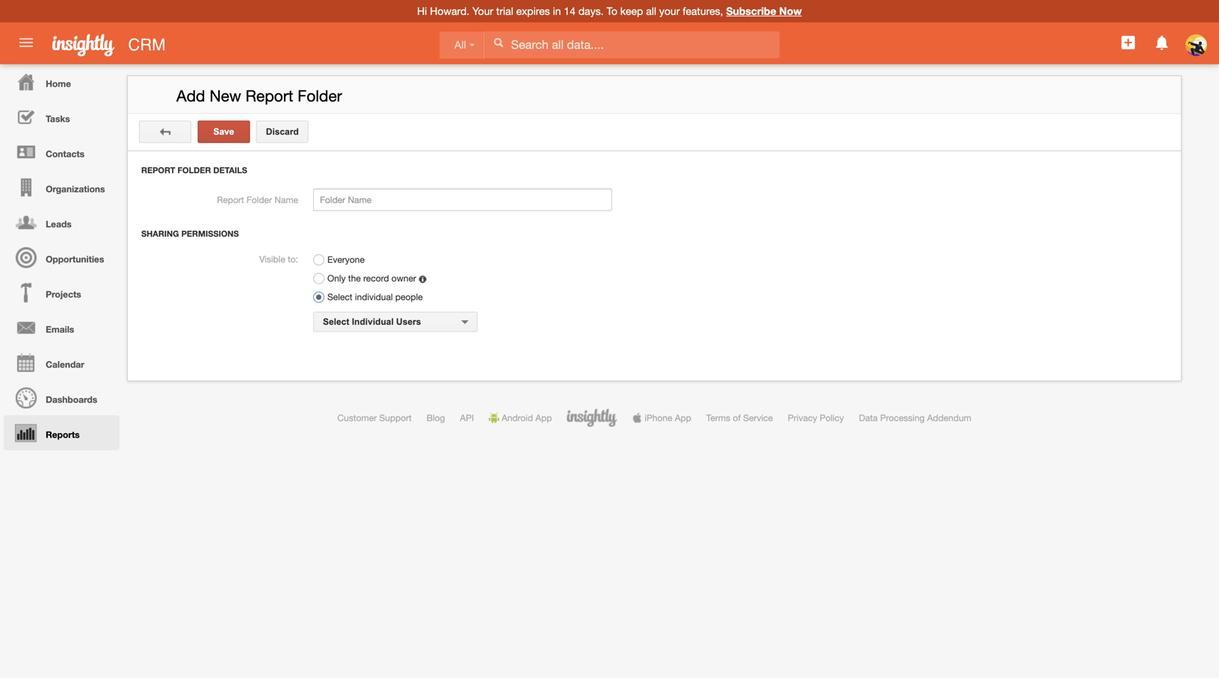Task type: vqa. For each thing, say whether or not it's contained in the screenshot.
api link
yes



Task type: describe. For each thing, give the bounding box(es) containing it.
blog link
[[427, 413, 445, 423]]

select individual people
[[327, 292, 423, 302]]

owner
[[392, 273, 416, 284]]

days.
[[578, 5, 604, 17]]

privacy
[[788, 413, 817, 423]]

opportunities link
[[4, 240, 120, 275]]

blog
[[427, 413, 445, 423]]

select individual users
[[323, 317, 421, 327]]

crm
[[128, 35, 166, 54]]

hi howard. your trial expires in 14 days. to keep all your features, subscribe now
[[417, 5, 802, 17]]

keep
[[620, 5, 643, 17]]

addendum
[[927, 413, 971, 423]]

2 horizontal spatial folder
[[298, 87, 342, 105]]

in
[[553, 5, 561, 17]]

sharing permissions
[[141, 229, 239, 239]]

select individual users button
[[313, 312, 478, 332]]

navigation containing home
[[0, 64, 120, 451]]

dashboards
[[46, 395, 97, 405]]

tasks
[[46, 114, 70, 124]]

iphone app link
[[632, 413, 691, 423]]

projects
[[46, 289, 81, 300]]

only
[[327, 273, 346, 284]]

expires
[[516, 5, 550, 17]]

visible
[[259, 254, 285, 265]]

Search all data.... text field
[[485, 31, 779, 58]]

terms of service
[[706, 413, 773, 423]]

features,
[[683, 5, 723, 17]]

individual
[[355, 292, 393, 302]]

all
[[646, 5, 656, 17]]

subscribe
[[726, 5, 776, 17]]

emails
[[46, 324, 74, 335]]

save button
[[198, 121, 250, 143]]

report folder name
[[217, 195, 298, 205]]

discard
[[266, 127, 299, 137]]

everyone
[[327, 254, 365, 265]]

calendar link
[[4, 345, 120, 380]]

customer support
[[337, 413, 412, 423]]

service
[[743, 413, 773, 423]]

all link
[[439, 32, 485, 59]]

customer support link
[[337, 413, 412, 423]]

your
[[659, 5, 680, 17]]

to
[[607, 5, 617, 17]]

of
[[733, 413, 741, 423]]

policy
[[820, 413, 844, 423]]

report folder details
[[141, 166, 247, 175]]

api link
[[460, 413, 474, 423]]

record
[[363, 273, 389, 284]]

terms of service link
[[706, 413, 773, 423]]

calendar
[[46, 360, 84, 370]]

terms
[[706, 413, 730, 423]]

api
[[460, 413, 474, 423]]

home link
[[4, 64, 120, 99]]

organizations link
[[4, 170, 120, 205]]

hi
[[417, 5, 427, 17]]

visible to:
[[259, 254, 298, 265]]

folder for report folder name
[[247, 195, 272, 205]]

now
[[779, 5, 802, 17]]

leads link
[[4, 205, 120, 240]]

individual
[[352, 317, 394, 327]]

emails link
[[4, 310, 120, 345]]

iphone app
[[645, 413, 691, 423]]



Task type: locate. For each thing, give the bounding box(es) containing it.
data processing addendum
[[859, 413, 971, 423]]

howard.
[[430, 5, 469, 17]]

report down back icon
[[141, 166, 175, 175]]

app right android
[[535, 413, 552, 423]]

all
[[454, 39, 466, 51]]

1 vertical spatial folder
[[178, 166, 211, 175]]

select
[[327, 292, 352, 302], [323, 317, 349, 327]]

2 app from the left
[[675, 413, 691, 423]]

select for select individual people
[[327, 292, 352, 302]]

android app link
[[489, 413, 552, 423]]

2 horizontal spatial report
[[246, 87, 293, 105]]

folder for report folder details
[[178, 166, 211, 175]]

0 horizontal spatial app
[[535, 413, 552, 423]]

report for report folder name
[[217, 195, 244, 205]]

0 horizontal spatial report
[[141, 166, 175, 175]]

notifications image
[[1153, 34, 1171, 52]]

reports
[[46, 430, 80, 440]]

report
[[246, 87, 293, 105], [141, 166, 175, 175], [217, 195, 244, 205]]

1 vertical spatial report
[[141, 166, 175, 175]]

select down only
[[327, 292, 352, 302]]

navigation
[[0, 64, 120, 451]]

discard button
[[256, 121, 308, 143]]

sharing
[[141, 229, 179, 239]]

1 horizontal spatial folder
[[247, 195, 272, 205]]

save
[[213, 127, 234, 137]]

name
[[274, 195, 298, 205]]

None radio
[[313, 254, 324, 266], [313, 292, 324, 303], [313, 254, 324, 266], [313, 292, 324, 303]]

add new report folder
[[176, 87, 342, 105]]

report for report folder details
[[141, 166, 175, 175]]

opportunities
[[46, 254, 104, 265]]

new
[[210, 87, 241, 105]]

folder left details
[[178, 166, 211, 175]]

0 vertical spatial report
[[246, 87, 293, 105]]

app for iphone app
[[675, 413, 691, 423]]

dashboards link
[[4, 380, 120, 416]]

0 vertical spatial folder
[[298, 87, 342, 105]]

to:
[[288, 254, 298, 265]]

2 vertical spatial folder
[[247, 195, 272, 205]]

tasks link
[[4, 99, 120, 135]]

1 app from the left
[[535, 413, 552, 423]]

report up discard
[[246, 87, 293, 105]]

contacts link
[[4, 135, 120, 170]]

contacts
[[46, 149, 85, 159]]

add
[[176, 87, 205, 105]]

privacy policy
[[788, 413, 844, 423]]

android
[[502, 413, 533, 423]]

reports link
[[4, 416, 120, 451]]

projects link
[[4, 275, 120, 310]]

folder left name
[[247, 195, 272, 205]]

customer
[[337, 413, 377, 423]]

select left individual
[[323, 317, 349, 327]]

home
[[46, 78, 71, 89]]

select for select individual users
[[323, 317, 349, 327]]

Only the record owner radio
[[313, 273, 324, 284]]

processing
[[880, 413, 925, 423]]

app
[[535, 413, 552, 423], [675, 413, 691, 423]]

this record will only be visible to its creator and administrators. image
[[419, 276, 426, 283]]

your
[[472, 5, 493, 17]]

folder up discard
[[298, 87, 342, 105]]

1 vertical spatial select
[[323, 317, 349, 327]]

report down details
[[217, 195, 244, 205]]

privacy policy link
[[788, 413, 844, 423]]

data
[[859, 413, 878, 423]]

details
[[213, 166, 247, 175]]

organizations
[[46, 184, 105, 194]]

select inside select individual users button
[[323, 317, 349, 327]]

1 horizontal spatial report
[[217, 195, 244, 205]]

trial
[[496, 5, 513, 17]]

the
[[348, 273, 361, 284]]

folder
[[298, 87, 342, 105], [178, 166, 211, 175], [247, 195, 272, 205]]

only the record owner
[[327, 273, 416, 284]]

Folder Name text field
[[313, 189, 612, 211]]

users
[[396, 317, 421, 327]]

permissions
[[181, 229, 239, 239]]

1 horizontal spatial app
[[675, 413, 691, 423]]

people
[[395, 292, 423, 302]]

support
[[379, 413, 412, 423]]

0 vertical spatial select
[[327, 292, 352, 302]]

2 vertical spatial report
[[217, 195, 244, 205]]

app for android app
[[535, 413, 552, 423]]

14
[[564, 5, 575, 17]]

subscribe now link
[[726, 5, 802, 17]]

data processing addendum link
[[859, 413, 971, 423]]

back image
[[160, 127, 170, 137]]

app right iphone
[[675, 413, 691, 423]]

white image
[[493, 37, 504, 48]]

iphone
[[645, 413, 672, 423]]

leads
[[46, 219, 72, 229]]

android app
[[502, 413, 552, 423]]

0 horizontal spatial folder
[[178, 166, 211, 175]]



